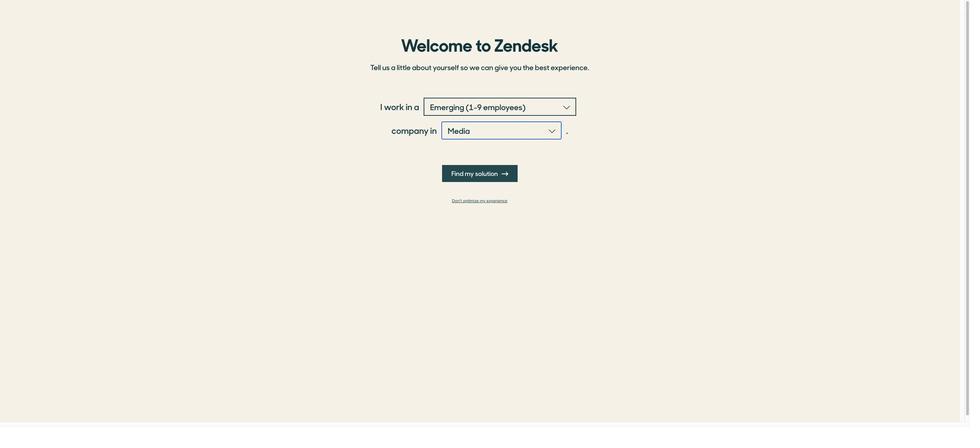 Task type: locate. For each thing, give the bounding box(es) containing it.
find
[[451, 169, 463, 178]]

can
[[481, 62, 493, 72]]

experience.
[[551, 62, 589, 72]]

about
[[412, 62, 432, 72]]

1 vertical spatial in
[[430, 125, 437, 137]]

find     my solution
[[451, 169, 499, 178]]

company in
[[391, 125, 437, 137]]

my right "find"
[[465, 169, 474, 178]]

in right company
[[430, 125, 437, 137]]

little
[[397, 62, 411, 72]]

0 vertical spatial my
[[465, 169, 474, 178]]

in
[[406, 101, 412, 113], [430, 125, 437, 137]]

don't
[[452, 199, 462, 204]]

welcome
[[401, 32, 472, 56]]

experience
[[487, 199, 507, 204]]

best
[[535, 62, 549, 72]]

work
[[384, 101, 404, 113]]

0 horizontal spatial a
[[391, 62, 395, 72]]

the
[[523, 62, 534, 72]]

tell us a little about yourself so we can give you the best experience.
[[370, 62, 589, 72]]

my
[[465, 169, 474, 178], [480, 199, 485, 204]]

my right "optimize"
[[480, 199, 485, 204]]

1 vertical spatial a
[[414, 101, 419, 113]]

don't optimize my experience link
[[366, 199, 593, 204]]

in right 'work'
[[406, 101, 412, 113]]

a
[[391, 62, 395, 72], [414, 101, 419, 113]]

you
[[510, 62, 521, 72]]

give
[[495, 62, 508, 72]]

0 horizontal spatial in
[[406, 101, 412, 113]]

1 vertical spatial my
[[480, 199, 485, 204]]

.
[[566, 125, 568, 137]]

welcome to zendesk
[[401, 32, 558, 56]]

don't optimize my experience
[[452, 199, 507, 204]]

a right 'work'
[[414, 101, 419, 113]]

0 horizontal spatial my
[[465, 169, 474, 178]]

a right us
[[391, 62, 395, 72]]



Task type: describe. For each thing, give the bounding box(es) containing it.
my inside button
[[465, 169, 474, 178]]

1 horizontal spatial in
[[430, 125, 437, 137]]

us
[[382, 62, 390, 72]]

we
[[469, 62, 480, 72]]

to
[[476, 32, 491, 56]]

solution
[[475, 169, 498, 178]]

arrow right image
[[502, 171, 508, 177]]

i
[[380, 101, 382, 113]]

tell
[[370, 62, 381, 72]]

1 horizontal spatial a
[[414, 101, 419, 113]]

so
[[460, 62, 468, 72]]

zendesk
[[494, 32, 558, 56]]

optimize
[[463, 199, 479, 204]]

1 horizontal spatial my
[[480, 199, 485, 204]]

i work in a
[[380, 101, 419, 113]]

company
[[391, 125, 429, 137]]

find     my solution button
[[442, 165, 517, 182]]

0 vertical spatial in
[[406, 101, 412, 113]]

yourself
[[433, 62, 459, 72]]

0 vertical spatial a
[[391, 62, 395, 72]]



Task type: vqa. For each thing, say whether or not it's contained in the screenshot.
give
yes



